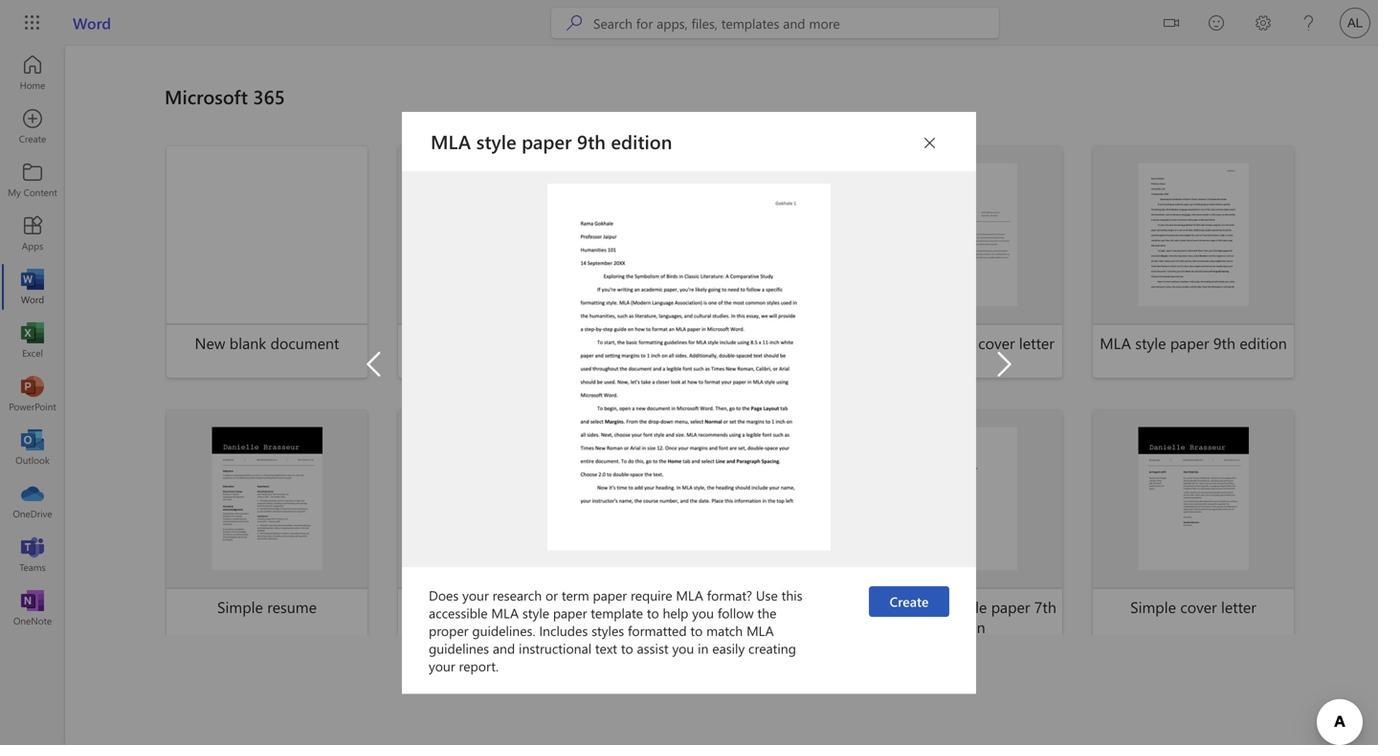 Task type: vqa. For each thing, say whether or not it's contained in the screenshot.
pitch
no



Task type: locate. For each thing, give the bounding box(es) containing it.
2 horizontal spatial style
[[1135, 333, 1166, 353]]

1 vertical spatial 9th
[[1214, 333, 1236, 353]]

0 horizontal spatial your
[[429, 657, 455, 675]]

0 vertical spatial mla style paper 9th edition
[[431, 129, 672, 154]]

0 vertical spatial edition
[[611, 129, 672, 154]]

create for notes
[[711, 446, 749, 463]]

None search field
[[551, 8, 999, 38]]

to
[[647, 604, 659, 622], [691, 622, 703, 640], [621, 640, 633, 657]]

0 horizontal spatial resume
[[267, 597, 317, 617]]

create for manager
[[711, 182, 749, 199]]

ats bold classic resume
[[419, 333, 579, 353]]

1 simple from the left
[[217, 597, 263, 617]]

2 horizontal spatial resume
[[776, 333, 825, 353]]

2 horizontal spatial letter
[[1221, 597, 1257, 617]]

term
[[562, 587, 589, 604]]

1 vertical spatial mla style paper 9th edition
[[1100, 333, 1287, 353]]

your
[[462, 587, 489, 604], [429, 657, 455, 675]]

ats
[[419, 333, 444, 353]]

styles
[[592, 622, 624, 640]]

1 vertical spatial style
[[1135, 333, 1166, 353]]

easily
[[712, 640, 745, 657]]

apps image
[[23, 224, 42, 243]]

the
[[757, 604, 777, 622]]

0 horizontal spatial letter
[[537, 597, 573, 617]]

includes
[[539, 622, 588, 640]]

apa
[[924, 597, 951, 617]]

letter
[[1019, 333, 1055, 353], [537, 597, 573, 617], [1221, 597, 1257, 617]]

research
[[493, 587, 542, 604]]

0 vertical spatial you
[[692, 604, 714, 622]]

1 horizontal spatial cover
[[1180, 597, 1217, 617]]

classic
[[483, 333, 525, 353]]

simple resume
[[217, 597, 317, 617]]

general
[[684, 597, 736, 617]]

mla style paper 9th edition inside mla style paper 9th edition document
[[431, 129, 672, 154]]

0 horizontal spatial 9th
[[577, 129, 606, 154]]

1 horizontal spatial simple
[[1131, 597, 1176, 617]]

formatted
[[628, 622, 687, 640]]

require
[[631, 587, 672, 604]]

2 vertical spatial style
[[522, 604, 549, 622]]

resume
[[529, 333, 579, 353], [776, 333, 825, 353], [267, 597, 317, 617]]

1 horizontal spatial mla style paper 9th edition
[[1100, 333, 1287, 353]]

you
[[692, 604, 714, 622], [672, 640, 694, 657]]

style
[[955, 597, 987, 617]]

you right help
[[692, 604, 714, 622]]

simple cover letter
[[1131, 597, 1257, 617]]

help
[[663, 604, 689, 622]]

microsoft 365 heading
[[165, 78, 1317, 145]]

this
[[782, 587, 803, 604]]

mla style paper 9th edition document
[[0, 0, 1378, 746]]

simple for simple cover letter
[[1131, 597, 1176, 617]]

in
[[698, 640, 709, 657]]

edition inside document
[[611, 129, 672, 154]]

create inside button
[[890, 593, 929, 610]]

1 horizontal spatial 9th
[[1214, 333, 1236, 353]]

create for resume
[[248, 446, 286, 463]]

guidelines.
[[472, 622, 536, 640]]

stylish teaching cover letter
[[869, 333, 1055, 353]]

outlook image
[[23, 438, 42, 458]]

letter for formal business letter
[[537, 597, 573, 617]]

0 horizontal spatial edition
[[611, 129, 672, 154]]

style inside does your research or term paper require mla format? use this accessible mla style paper template to help you follow the proper guidelines. includes styles formatted to match mla guidelines and instructional text to assist you in easily creating your report.
[[522, 604, 549, 622]]

word
[[73, 12, 111, 33]]

9th
[[577, 129, 606, 154], [1214, 333, 1236, 353]]

1 vertical spatial you
[[672, 640, 694, 657]]

preview
[[708, 270, 753, 288], [939, 270, 985, 288], [1171, 270, 1216, 288], [244, 534, 290, 552], [708, 534, 753, 552], [939, 534, 985, 552]]

preview for style
[[1171, 270, 1216, 288]]

format?
[[707, 587, 752, 604]]

word banner
[[0, 0, 1378, 46]]

1 horizontal spatial letter
[[1019, 333, 1055, 353]]

microsoft 365
[[165, 84, 285, 109]]

1 horizontal spatial edition
[[938, 617, 986, 637]]

your down proper
[[429, 657, 455, 675]]

template
[[591, 604, 643, 622]]

to right the text
[[621, 640, 633, 657]]

1 vertical spatial your
[[429, 657, 455, 675]]

create
[[711, 182, 749, 199], [943, 182, 981, 199], [1175, 182, 1213, 199], [248, 446, 286, 463], [711, 446, 749, 463], [943, 446, 981, 463], [1175, 446, 1213, 463], [890, 593, 929, 610]]

to left help
[[647, 604, 659, 622]]

notes
[[740, 597, 777, 617]]

your right does
[[462, 587, 489, 604]]

0 horizontal spatial style
[[476, 129, 516, 154]]

create for style
[[1175, 182, 1213, 199]]

stylish
[[869, 333, 912, 353]]

letter for simple cover letter
[[1221, 597, 1257, 617]]

1 horizontal spatial to
[[647, 604, 659, 622]]

cover
[[978, 333, 1015, 353], [1180, 597, 1217, 617]]

paper inside student apa style paper 7th edition
[[991, 597, 1030, 617]]

business
[[475, 597, 533, 617]]

mla
[[431, 129, 471, 154], [1100, 333, 1131, 353], [676, 587, 703, 604], [491, 604, 519, 622], [747, 622, 774, 640]]

excel image
[[23, 331, 42, 350]]

2 horizontal spatial edition
[[1240, 333, 1287, 353]]

create button
[[869, 587, 949, 617]]

navigation
[[0, 46, 65, 636]]

edition
[[611, 129, 672, 154], [1240, 333, 1287, 353], [938, 617, 986, 637]]

simple
[[217, 597, 263, 617], [1131, 597, 1176, 617]]

paper
[[522, 129, 572, 154], [1170, 333, 1209, 353], [593, 587, 627, 604], [991, 597, 1030, 617], [553, 604, 587, 622]]

style
[[476, 129, 516, 154], [1135, 333, 1166, 353], [522, 604, 549, 622]]

mla inside "microsoft 365" 'main content'
[[1100, 333, 1131, 353]]

to down general at the bottom
[[691, 622, 703, 640]]

edition inside student apa style paper 7th edition
[[938, 617, 986, 637]]

mla style paper 9th edition
[[431, 129, 672, 154], [1100, 333, 1287, 353]]

2 vertical spatial edition
[[938, 617, 986, 637]]

you left in
[[672, 640, 694, 657]]

general notes
[[684, 597, 777, 617]]

new blank document
[[195, 333, 339, 353]]

preview for apa
[[939, 534, 985, 552]]

formal business letter
[[425, 597, 573, 617]]

1 horizontal spatial style
[[522, 604, 549, 622]]

0 horizontal spatial simple
[[217, 597, 263, 617]]

0 vertical spatial cover
[[978, 333, 1015, 353]]

microsoft 365 main content
[[65, 46, 1378, 746]]

2 simple from the left
[[1131, 597, 1176, 617]]

0 horizontal spatial cover
[[978, 333, 1015, 353]]

0 vertical spatial 9th
[[577, 129, 606, 154]]

0 vertical spatial your
[[462, 587, 489, 604]]

0 horizontal spatial to
[[621, 640, 633, 657]]

0 horizontal spatial mla style paper 9th edition
[[431, 129, 672, 154]]

9th inside "microsoft 365" 'main content'
[[1214, 333, 1236, 353]]

teams image
[[23, 546, 42, 565]]



Task type: describe. For each thing, give the bounding box(es) containing it.
create image
[[23, 117, 42, 136]]

1 horizontal spatial your
[[462, 587, 489, 604]]

mla style paper 9th edition inside "microsoft 365" 'main content'
[[1100, 333, 1287, 353]]

guidelines
[[429, 640, 489, 657]]

navigation inside the microsoft 365 application
[[0, 46, 65, 636]]

use
[[756, 587, 778, 604]]

does
[[429, 587, 459, 604]]

student
[[867, 597, 920, 617]]

teaching
[[916, 333, 974, 353]]

2 horizontal spatial to
[[691, 622, 703, 640]]


[[923, 136, 938, 151]]

onenote image
[[23, 599, 42, 618]]

restaurant manager resume
[[636, 333, 825, 353]]

microsoft
[[165, 84, 248, 109]]

instructional
[[519, 640, 592, 657]]

1 vertical spatial cover
[[1180, 597, 1217, 617]]

accessible
[[429, 604, 488, 622]]

creating
[[749, 640, 796, 657]]

word image
[[23, 278, 42, 297]]

create for teaching
[[943, 182, 981, 199]]

preview for teaching
[[939, 270, 985, 288]]

7th
[[1034, 597, 1057, 617]]

new
[[195, 333, 225, 353]]

9th inside document
[[577, 129, 606, 154]]

mla style paper 9th edition dialog
[[0, 0, 1378, 746]]

 button
[[915, 128, 946, 159]]

onedrive image
[[23, 492, 42, 511]]

or
[[546, 587, 558, 604]]

student apa style paper 7th edition
[[867, 597, 1057, 637]]

0 vertical spatial style
[[476, 129, 516, 154]]

text
[[595, 640, 617, 657]]

preview for notes
[[708, 534, 753, 552]]

home image
[[23, 63, 42, 82]]

restaurant
[[636, 333, 707, 353]]

blank
[[230, 333, 266, 353]]

proper
[[429, 622, 469, 640]]

create for cover
[[1175, 446, 1213, 463]]

preview for manager
[[708, 270, 753, 288]]

follow
[[718, 604, 754, 622]]

does your research or term paper require mla format? use this accessible mla style paper template to help you follow the proper guidelines. includes styles formatted to match mla guidelines and instructional text to assist you in easily creating your report.
[[429, 587, 803, 675]]

simple for simple resume
[[217, 597, 263, 617]]

my content image
[[23, 170, 42, 190]]

formal
[[425, 597, 471, 617]]

report.
[[459, 657, 499, 675]]

1 horizontal spatial resume
[[529, 333, 579, 353]]

none search field inside word banner
[[551, 8, 999, 38]]

1 vertical spatial edition
[[1240, 333, 1287, 353]]

preview for resume
[[244, 534, 290, 552]]

365
[[253, 84, 285, 109]]

powerpoint image
[[23, 385, 42, 404]]

match
[[706, 622, 743, 640]]

create for apa
[[943, 446, 981, 463]]

manager
[[712, 333, 771, 353]]

style inside "microsoft 365" 'main content'
[[1135, 333, 1166, 353]]

bold
[[448, 333, 478, 353]]

and
[[493, 640, 515, 657]]

microsoft 365 application
[[0, 46, 1378, 746]]

assist
[[637, 640, 669, 657]]

document
[[270, 333, 339, 353]]



